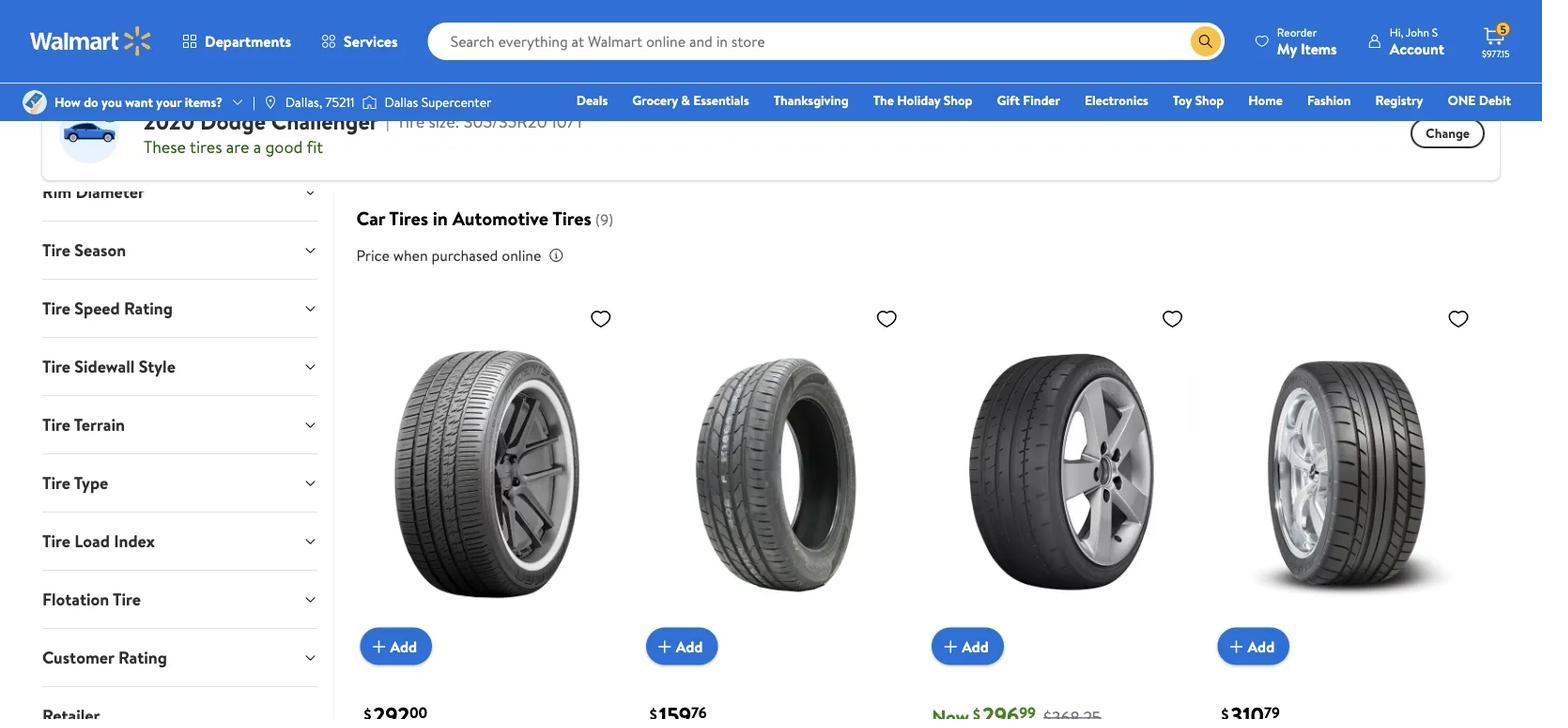 Task type: vqa. For each thing, say whether or not it's contained in the screenshot.
ADD TO REGISTRY
no



Task type: describe. For each thing, give the bounding box(es) containing it.
ecopia
[[1065, 28, 1102, 46]]

195/65r15 tires link
[[460, 18, 577, 56]]

registry link
[[1367, 90, 1432, 110]]

one
[[1448, 91, 1476, 109]]

blizzak
[[724, 28, 762, 46]]

add button for falken azenis fk460 a/s uhp 305/35zr20 107y xl passenger tire image
[[360, 629, 432, 666]]

tire sidewall style
[[42, 356, 176, 379]]

add to cart image for falken azenis fk460 a/s uhp 305/35zr20 107y xl passenger tire image
[[368, 636, 390, 659]]

reorder
[[1278, 24, 1317, 40]]

home link
[[1240, 90, 1292, 110]]

next slide for chipmodule list image
[[1463, 15, 1508, 60]]

tire for tire terrain
[[42, 414, 70, 438]]

services
[[344, 31, 398, 52]]

dallas
[[385, 93, 418, 111]]

tire for tire sidewall style
[[42, 356, 70, 379]]

tire right flotation
[[113, 589, 141, 612]]

tires for suv
[[85, 28, 112, 46]]

brand
[[296, 28, 329, 46]]

continental tires
[[931, 28, 1027, 46]]

ecopia tires
[[1065, 28, 1132, 46]]

size:
[[429, 110, 460, 134]]

fashion
[[1308, 91, 1351, 109]]

kenda
[[1512, 28, 1543, 46]]

5
[[1501, 21, 1507, 37]]

grocery & essentials link
[[624, 90, 758, 110]]

terrain for all
[[618, 28, 657, 46]]

falken
[[1170, 28, 1206, 46]]

tire type tab
[[27, 455, 333, 513]]

finder
[[1023, 91, 1061, 109]]

add button for atturo az850 305/35r20 107y xl tire image
[[646, 629, 718, 666]]

shop by size
[[367, 28, 437, 46]]

add for add to cart icon related to yokohama advan apex v601 uhp 305/35r20 107y xl passenger tire fits: 2018 dodge challenger srt hellcat widebody, 2019 dodge challenger srt hellcat redeye widebody image
[[962, 637, 989, 658]]

speed
[[75, 298, 120, 321]]

a
[[253, 135, 261, 159]]

the holiday shop link
[[865, 90, 981, 110]]

services button
[[306, 19, 413, 64]]

shop by size link
[[352, 18, 452, 56]]

add for add to cart icon corresponding to atturo az850 305/35r20 107y xl tire image
[[676, 637, 703, 658]]

gift finder link
[[989, 90, 1069, 110]]

truck tires link
[[135, 18, 225, 56]]

fit
[[307, 135, 323, 159]]

tire for tire season
[[42, 239, 70, 263]]

firestone tires
[[1273, 28, 1357, 46]]

falken azenis fk460 a/s uhp 305/35zr20 107y xl passenger tire image
[[360, 300, 620, 651]]

index
[[114, 531, 155, 554]]

suv tires
[[57, 28, 112, 46]]

tire speed rating button
[[27, 281, 333, 338]]

tire for tire type
[[42, 472, 70, 496]]

walmart image
[[30, 26, 152, 56]]

tire load index
[[42, 531, 155, 554]]

customer rating button
[[27, 630, 333, 687]]

coker
[[829, 28, 863, 46]]

purchased
[[432, 246, 498, 266]]

tire terrain button
[[27, 397, 333, 454]]

hercules tires
[[1394, 28, 1474, 46]]

tire sidewall style tab
[[27, 339, 333, 396]]

rim diameter
[[42, 181, 145, 205]]

dallas supercenter
[[385, 93, 492, 111]]

blizzak tires link
[[709, 18, 806, 56]]

all terrain tires
[[600, 28, 687, 46]]

tires for car
[[389, 206, 428, 232]]

holiday
[[897, 91, 941, 109]]

tire type
[[42, 472, 108, 496]]

coker tires link
[[814, 18, 908, 56]]

thanksgiving
[[774, 91, 849, 109]]

rim diameter button
[[27, 164, 333, 221]]

add button for yokohama advan apex v601 uhp 305/35r20 107y xl passenger tire fits: 2018 dodge challenger srt hellcat widebody, 2019 dodge challenger srt hellcat redeye widebody image
[[932, 629, 1004, 666]]

toy shop link
[[1165, 90, 1233, 110]]

dodge
[[200, 106, 266, 138]]

all
[[600, 28, 615, 46]]

add to favorites list, mickey thompson street comp 305/35r20 107y tire fits: 2018 dodge challenger srt hellcat widebody, 2019 dodge challenger srt hellcat redeye widebody image
[[1448, 308, 1470, 331]]

tire speed rating
[[42, 298, 173, 321]]

2020
[[144, 106, 195, 138]]

hi,
[[1390, 24, 1404, 40]]

terrain for tire
[[74, 414, 125, 438]]

diameter
[[76, 181, 145, 205]]

good
[[265, 135, 303, 159]]

tire type button
[[27, 455, 333, 513]]

fashion link
[[1299, 90, 1360, 110]]

tires for continental
[[1000, 28, 1027, 46]]

0 horizontal spatial |
[[253, 93, 255, 111]]

you
[[102, 93, 122, 111]]

reorder my items
[[1278, 24, 1338, 59]]

falken tires link
[[1155, 18, 1251, 56]]

firestone
[[1273, 28, 1327, 46]]

rating inside 'dropdown button'
[[118, 647, 167, 671]]

hercules tires link
[[1379, 18, 1489, 56]]

do
[[84, 93, 98, 111]]

falken tires
[[1170, 28, 1236, 46]]

tires for coker
[[866, 28, 893, 46]]

add to favorites list, falken azenis fk460 a/s uhp 305/35zr20 107y xl passenger tire image
[[590, 308, 612, 331]]

tire season tab
[[27, 222, 333, 280]]

items?
[[185, 93, 223, 111]]

style
[[139, 356, 176, 379]]

price when purchased online
[[356, 246, 541, 266]]

items
[[1301, 38, 1338, 59]]

essentials
[[694, 91, 749, 109]]

107y
[[551, 110, 585, 134]]

flotation
[[42, 589, 109, 612]]

mickey thompson street comp 305/35r20 107y tire fits: 2018 dodge challenger srt hellcat widebody, 2019 dodge challenger srt hellcat redeye widebody image
[[1218, 300, 1478, 651]]

2020 dodge challenger | tire size: 305/35r20 107y these tires are a good fit
[[144, 106, 585, 159]]

305/35r20
[[464, 110, 547, 134]]

tires for blizzak
[[765, 28, 791, 46]]

 image for dallas, 75211
[[263, 95, 278, 110]]

add to favorites list, atturo az850 305/35r20 107y xl tire image
[[876, 308, 898, 331]]



Task type: locate. For each thing, give the bounding box(es) containing it.
3 add button from the left
[[932, 629, 1004, 666]]

tires inside 'link'
[[1447, 28, 1474, 46]]

1 add to cart image from the left
[[368, 636, 390, 659]]

kenda link
[[1497, 18, 1543, 56]]

rating inside dropdown button
[[124, 298, 173, 321]]

add
[[390, 637, 417, 658], [676, 637, 703, 658], [962, 637, 989, 658], [1248, 637, 1275, 658]]

rim
[[42, 181, 72, 205]]

yokohama advan apex v601 uhp 305/35r20 107y xl passenger tire fits: 2018 dodge challenger srt hellcat widebody, 2019 dodge challenger srt hellcat redeye widebody image
[[932, 300, 1192, 651]]

hi, john s account
[[1390, 24, 1445, 59]]

 image for how do you want your items?
[[23, 90, 47, 115]]

tire left season
[[42, 239, 70, 263]]

 image
[[362, 93, 377, 112]]

tires right firestone at top right
[[1330, 28, 1357, 46]]

$977.15
[[1482, 47, 1510, 60]]

tire left sidewall
[[42, 356, 70, 379]]

shop left brand
[[247, 28, 276, 46]]

walmart+
[[1456, 117, 1512, 136]]

tires right s
[[1447, 28, 1474, 46]]

add to cart image
[[1226, 636, 1248, 659]]

add to favorites list, yokohama advan apex v601 uhp 305/35r20 107y xl passenger tire fits: 2018 dodge challenger srt hellcat widebody, 2019 dodge challenger srt hellcat redeye widebody image
[[1162, 308, 1184, 331]]

tire inside dropdown button
[[42, 531, 70, 554]]

2 horizontal spatial add to cart image
[[940, 636, 962, 659]]

tire season
[[42, 239, 126, 263]]

2 add to cart image from the left
[[654, 636, 676, 659]]

tire inside dropdown button
[[42, 472, 70, 496]]

deals link
[[568, 90, 616, 110]]

terrain inside tire terrain dropdown button
[[74, 414, 125, 438]]

1 horizontal spatial  image
[[263, 95, 278, 110]]

type
[[74, 472, 108, 496]]

1 add button from the left
[[360, 629, 432, 666]]

terrain inside all terrain tires link
[[618, 28, 657, 46]]

4 add button from the left
[[1218, 629, 1290, 666]]

2 add button from the left
[[646, 629, 718, 666]]

1 vertical spatial rating
[[118, 647, 167, 671]]

hercules
[[1394, 28, 1445, 46]]

in
[[433, 206, 448, 232]]

Search search field
[[428, 23, 1225, 60]]

2 by from the left
[[398, 28, 412, 46]]

vehicle type: car and truck image
[[57, 102, 121, 166]]

customer rating
[[42, 647, 167, 671]]

the
[[873, 91, 894, 109]]

tire season button
[[27, 222, 333, 280]]

tires for truck
[[183, 28, 210, 46]]

car
[[356, 206, 385, 232]]

1 by from the left
[[279, 28, 292, 46]]

 image left how on the top of the page
[[23, 90, 47, 115]]

tire speed rating tab
[[27, 281, 333, 338]]

| inside 2020 dodge challenger | tire size: 305/35r20 107y these tires are a good fit
[[386, 110, 389, 134]]

departments
[[205, 31, 291, 52]]

add for add to cart image
[[1248, 637, 1275, 658]]

one debit link
[[1440, 90, 1520, 110]]

debit
[[1479, 91, 1512, 109]]

0 vertical spatial terrain
[[618, 28, 657, 46]]

 image
[[23, 90, 47, 115], [263, 95, 278, 110]]

|
[[253, 93, 255, 111], [386, 110, 389, 134]]

deals
[[577, 91, 608, 109]]

Walmart Site-Wide search field
[[428, 23, 1225, 60]]

coker tires
[[829, 28, 893, 46]]

shop by brand link
[[232, 18, 344, 56]]

how
[[54, 93, 81, 111]]

 image left dallas,
[[263, 95, 278, 110]]

flotation tire tab
[[27, 572, 333, 629]]

account
[[1390, 38, 1445, 59]]

tires right the coker on the right top
[[866, 28, 893, 46]]

tire up 'tire type'
[[42, 414, 70, 438]]

the holiday shop
[[873, 91, 973, 109]]

electronics
[[1085, 91, 1149, 109]]

sidewall
[[75, 356, 135, 379]]

| up a
[[253, 93, 255, 111]]

walmart+ link
[[1447, 116, 1520, 137]]

tires for falken
[[1209, 28, 1236, 46]]

customer rating tab
[[27, 630, 333, 687]]

customer
[[42, 647, 114, 671]]

suv
[[57, 28, 82, 46]]

tire for tire load index
[[42, 531, 70, 554]]

online
[[502, 246, 541, 266]]

blizzak tires
[[724, 28, 791, 46]]

2 add from the left
[[676, 637, 703, 658]]

all terrain tires link
[[585, 18, 702, 56]]

tires right suv
[[85, 28, 112, 46]]

0 horizontal spatial by
[[279, 28, 292, 46]]

tires right 195/65r15
[[535, 28, 562, 46]]

0 horizontal spatial terrain
[[74, 414, 125, 438]]

0 horizontal spatial add to cart image
[[368, 636, 390, 659]]

tire left speed
[[42, 298, 70, 321]]

tire left load
[[42, 531, 70, 554]]

rim diameter tab
[[27, 164, 333, 221]]

| right 75211
[[386, 110, 389, 134]]

shop left size
[[367, 28, 395, 46]]

s
[[1432, 24, 1438, 40]]

tire inside tab
[[42, 414, 70, 438]]

0 vertical spatial rating
[[124, 298, 173, 321]]

rating right customer
[[118, 647, 167, 671]]

tires for 195/65r15
[[535, 28, 562, 46]]

1 horizontal spatial add to cart image
[[654, 636, 676, 659]]

add for falken azenis fk460 a/s uhp 305/35zr20 107y xl passenger tire image add to cart icon
[[390, 637, 417, 658]]

change
[[1426, 125, 1470, 143]]

tires up the &
[[660, 28, 687, 46]]

season
[[75, 239, 126, 263]]

departments button
[[167, 19, 306, 64]]

when
[[393, 246, 428, 266]]

tire terrain
[[42, 414, 125, 438]]

search icon image
[[1199, 34, 1214, 49]]

1 horizontal spatial by
[[398, 28, 412, 46]]

tires right ecopia
[[1105, 28, 1132, 46]]

3 add to cart image from the left
[[940, 636, 962, 659]]

rating right speed
[[124, 298, 173, 321]]

tire inside 'dropdown button'
[[42, 356, 70, 379]]

tires
[[85, 28, 112, 46], [183, 28, 210, 46], [535, 28, 562, 46], [660, 28, 687, 46], [765, 28, 791, 46], [866, 28, 893, 46], [1000, 28, 1027, 46], [1105, 28, 1132, 46], [1209, 28, 1236, 46], [1330, 28, 1357, 46], [1447, 28, 1474, 46], [389, 206, 428, 232], [553, 206, 592, 232]]

tire load index tab
[[27, 514, 333, 571]]

add to cart image
[[368, 636, 390, 659], [654, 636, 676, 659], [940, 636, 962, 659]]

tire inside 2020 dodge challenger | tire size: 305/35r20 107y these tires are a good fit
[[397, 110, 425, 134]]

tires right truck
[[183, 28, 210, 46]]

are
[[226, 135, 249, 159]]

tires left 'in'
[[389, 206, 428, 232]]

tire terrain tab
[[27, 397, 333, 454]]

tires for firestone
[[1330, 28, 1357, 46]]

1 add from the left
[[390, 637, 417, 658]]

thanksgiving link
[[765, 90, 857, 110]]

&
[[681, 91, 690, 109]]

by for size
[[398, 28, 412, 46]]

tire
[[397, 110, 425, 134], [42, 239, 70, 263], [42, 298, 70, 321], [42, 356, 70, 379], [42, 414, 70, 438], [42, 472, 70, 496], [42, 531, 70, 554], [113, 589, 141, 612]]

my
[[1278, 38, 1297, 59]]

tire load index button
[[27, 514, 333, 571]]

grocery & essentials
[[632, 91, 749, 109]]

1 horizontal spatial terrain
[[618, 28, 657, 46]]

john
[[1406, 24, 1430, 40]]

home
[[1249, 91, 1283, 109]]

terrain down sidewall
[[74, 414, 125, 438]]

supercenter
[[422, 93, 492, 111]]

price
[[356, 246, 390, 266]]

gift
[[997, 91, 1020, 109]]

load
[[75, 531, 110, 554]]

tires right continental
[[1000, 28, 1027, 46]]

tires left (9)
[[553, 206, 592, 232]]

tires for hercules
[[1447, 28, 1474, 46]]

by for brand
[[279, 28, 292, 46]]

add to cart image for yokohama advan apex v601 uhp 305/35r20 107y xl passenger tire fits: 2018 dodge challenger srt hellcat widebody, 2019 dodge challenger srt hellcat redeye widebody image
[[940, 636, 962, 659]]

tire left size:
[[397, 110, 425, 134]]

tires for ecopia
[[1105, 28, 1132, 46]]

terrain right all
[[618, 28, 657, 46]]

3 add from the left
[[962, 637, 989, 658]]

tab
[[27, 688, 333, 720]]

add to cart image for atturo az850 305/35r20 107y xl tire image
[[654, 636, 676, 659]]

by left size
[[398, 28, 412, 46]]

shop right the holiday
[[944, 91, 973, 109]]

ecopia tires link
[[1050, 18, 1147, 56]]

tire left type
[[42, 472, 70, 496]]

continental
[[931, 28, 998, 46]]

tires right falken
[[1209, 28, 1236, 46]]

195/65r15
[[475, 28, 533, 46]]

add button for mickey thompson street comp 305/35r20 107y tire fits: 2018 dodge challenger srt hellcat widebody, 2019 dodge challenger srt hellcat redeye widebody image
[[1218, 629, 1290, 666]]

1 vertical spatial terrain
[[74, 414, 125, 438]]

tire for tire speed rating
[[42, 298, 70, 321]]

by left brand
[[279, 28, 292, 46]]

your
[[156, 93, 182, 111]]

0 horizontal spatial  image
[[23, 90, 47, 115]]

tires right blizzak
[[765, 28, 791, 46]]

4 add from the left
[[1248, 637, 1275, 658]]

challenger
[[271, 106, 379, 138]]

atturo az850 305/35r20 107y xl tire image
[[646, 300, 906, 651]]

shop right toy on the top right of page
[[1195, 91, 1224, 109]]

1 horizontal spatial |
[[386, 110, 389, 134]]

legal information image
[[549, 249, 564, 264]]



